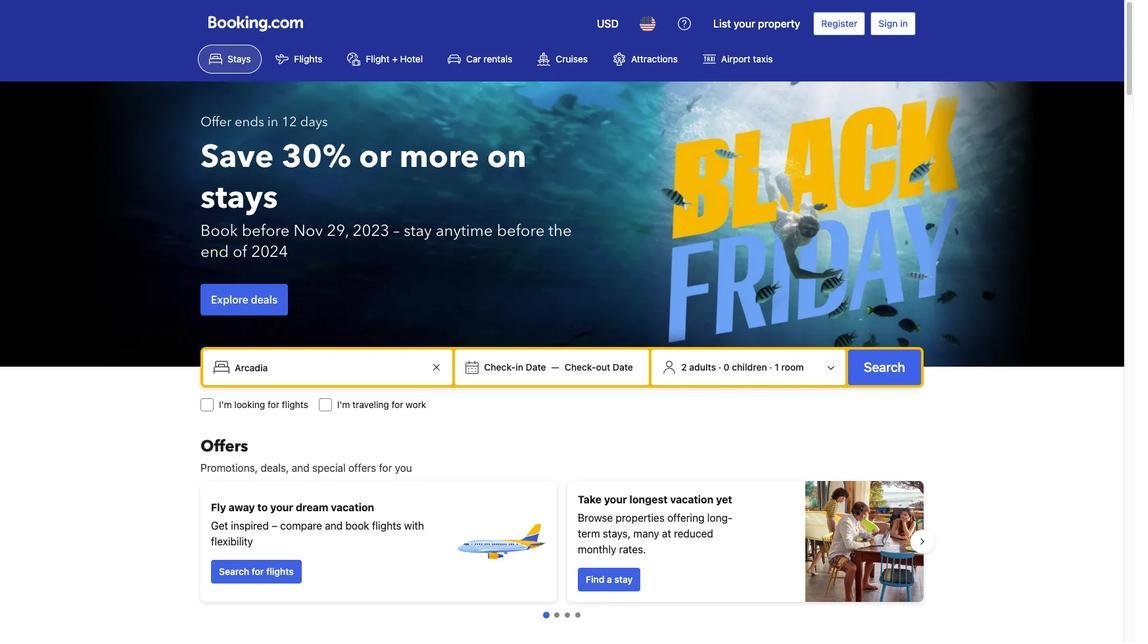 Task type: vqa. For each thing, say whether or not it's contained in the screenshot.
Which Properties Offer Genius Discounts And Travel Rewards? dropdown button
no



Task type: describe. For each thing, give the bounding box(es) containing it.
save
[[201, 135, 274, 179]]

flights inside fly away to your dream vacation get inspired – compare and book flights with flexibility
[[372, 520, 402, 532]]

search for flights
[[219, 566, 294, 577]]

usd button
[[589, 8, 627, 39]]

flights link
[[265, 45, 334, 74]]

airport
[[721, 53, 751, 64]]

explore
[[211, 294, 248, 306]]

i'm looking for flights
[[219, 399, 308, 410]]

2 date from the left
[[613, 362, 633, 373]]

2
[[681, 362, 687, 373]]

in for sign in
[[900, 18, 908, 29]]

for left "work"
[[392, 399, 403, 410]]

find a stay
[[586, 574, 633, 585]]

i'm
[[219, 399, 232, 410]]

sign
[[879, 18, 898, 29]]

at
[[662, 528, 671, 540]]

2 vertical spatial flights
[[266, 566, 294, 577]]

book
[[346, 520, 369, 532]]

attractions
[[631, 53, 678, 64]]

register link
[[814, 12, 866, 36]]

29,
[[327, 220, 349, 242]]

stay inside region
[[615, 574, 633, 585]]

rates.
[[619, 544, 646, 556]]

register
[[822, 18, 858, 29]]

take your longest vacation yet image
[[806, 481, 924, 602]]

inspired
[[231, 520, 269, 532]]

take
[[578, 494, 602, 506]]

list your property
[[714, 18, 801, 30]]

get
[[211, 520, 228, 532]]

stays
[[228, 53, 251, 64]]

find a stay link
[[578, 568, 641, 592]]

—
[[552, 362, 559, 373]]

term
[[578, 528, 600, 540]]

yet
[[716, 494, 732, 506]]

0
[[724, 362, 730, 373]]

car
[[466, 53, 481, 64]]

and inside offers promotions, deals, and special offers for you
[[292, 462, 310, 474]]

more
[[399, 135, 479, 179]]

you
[[395, 462, 412, 474]]

1
[[775, 362, 779, 373]]

search for search for flights
[[219, 566, 249, 577]]

end
[[201, 241, 229, 263]]

rentals
[[484, 53, 513, 64]]

property
[[758, 18, 801, 30]]

flight + hotel
[[366, 53, 423, 64]]

fly
[[211, 502, 226, 514]]

flight
[[366, 53, 390, 64]]

0 vertical spatial flights
[[282, 399, 308, 410]]

explore deals
[[211, 294, 278, 306]]

away
[[229, 502, 255, 514]]

attractions link
[[602, 45, 689, 74]]

airport taxis
[[721, 53, 773, 64]]

looking
[[234, 399, 265, 410]]

stays
[[201, 176, 278, 220]]

30%
[[282, 135, 351, 179]]

sign in
[[879, 18, 908, 29]]

search for flights link
[[211, 560, 302, 584]]

2 before from the left
[[497, 220, 545, 242]]

browse
[[578, 512, 613, 524]]

flights
[[294, 53, 323, 64]]

2 · from the left
[[770, 362, 773, 373]]

2 adults · 0 children · 1 room
[[681, 362, 804, 373]]

list
[[714, 18, 731, 30]]

cruises
[[556, 53, 588, 64]]

special
[[312, 462, 346, 474]]

search button
[[848, 350, 921, 385]]

longest
[[630, 494, 668, 506]]

vacation inside fly away to your dream vacation get inspired – compare and book flights with flexibility
[[331, 502, 374, 514]]

2023
[[353, 220, 390, 242]]

hotel
[[400, 53, 423, 64]]

out
[[596, 362, 610, 373]]

a
[[607, 574, 612, 585]]

booking.com image
[[208, 16, 303, 32]]

offers
[[201, 436, 248, 458]]

offer ends in 12 days save 30% or more on stays book before nov 29, 2023 – stay anytime before the end of 2024
[[201, 113, 572, 263]]

– inside offer ends in 12 days save 30% or more on stays book before nov 29, 2023 – stay anytime before the end of 2024
[[393, 220, 400, 242]]

or
[[359, 135, 392, 179]]

usd
[[597, 18, 619, 30]]

i'm
[[337, 399, 350, 410]]

in for check-in date — check-out date
[[516, 362, 523, 373]]

to
[[257, 502, 268, 514]]



Task type: locate. For each thing, give the bounding box(es) containing it.
cruises link
[[526, 45, 599, 74]]

taxis
[[753, 53, 773, 64]]

check-in date — check-out date
[[484, 362, 633, 373]]

find
[[586, 574, 605, 585]]

1 horizontal spatial before
[[497, 220, 545, 242]]

flight + hotel link
[[336, 45, 434, 74]]

–
[[393, 220, 400, 242], [272, 520, 278, 532]]

1 date from the left
[[526, 362, 546, 373]]

airport taxis link
[[692, 45, 784, 74]]

many
[[634, 528, 659, 540]]

offer
[[201, 113, 232, 131]]

list your property link
[[706, 8, 808, 39]]

0 horizontal spatial before
[[242, 220, 290, 242]]

0 vertical spatial –
[[393, 220, 400, 242]]

search inside region
[[219, 566, 249, 577]]

for right looking
[[268, 399, 279, 410]]

explore deals link
[[201, 284, 288, 316]]

search inside button
[[864, 360, 906, 375]]

0 horizontal spatial your
[[270, 502, 293, 514]]

·
[[719, 362, 721, 373], [770, 362, 773, 373]]

stays link
[[198, 45, 262, 74]]

deals
[[251, 294, 278, 306]]

check- left — at left bottom
[[484, 362, 516, 373]]

in left — at left bottom
[[516, 362, 523, 373]]

deals,
[[261, 462, 289, 474]]

1 horizontal spatial –
[[393, 220, 400, 242]]

1 horizontal spatial date
[[613, 362, 633, 373]]

– right inspired
[[272, 520, 278, 532]]

1 vertical spatial flights
[[372, 520, 402, 532]]

0 horizontal spatial date
[[526, 362, 546, 373]]

sign in link
[[871, 12, 916, 36]]

book
[[201, 220, 238, 242]]

check- right — at left bottom
[[565, 362, 596, 373]]

date right out
[[613, 362, 633, 373]]

for down flexibility
[[252, 566, 264, 577]]

on
[[487, 135, 527, 179]]

for
[[268, 399, 279, 410], [392, 399, 403, 410], [379, 462, 392, 474], [252, 566, 264, 577]]

0 vertical spatial search
[[864, 360, 906, 375]]

flights down compare
[[266, 566, 294, 577]]

– inside fly away to your dream vacation get inspired – compare and book flights with flexibility
[[272, 520, 278, 532]]

promotions,
[[201, 462, 258, 474]]

0 horizontal spatial ·
[[719, 362, 721, 373]]

2 adults · 0 children · 1 room button
[[657, 355, 841, 380]]

1 · from the left
[[719, 362, 721, 373]]

for inside search for flights link
[[252, 566, 264, 577]]

compare
[[280, 520, 322, 532]]

check-in date button
[[479, 356, 552, 379]]

offers
[[348, 462, 376, 474]]

your right the list
[[734, 18, 756, 30]]

your
[[734, 18, 756, 30], [604, 494, 627, 506], [270, 502, 293, 514]]

ends
[[235, 113, 264, 131]]

· left 1
[[770, 362, 773, 373]]

1 horizontal spatial check-
[[565, 362, 596, 373]]

reduced
[[674, 528, 714, 540]]

0 vertical spatial in
[[900, 18, 908, 29]]

anytime
[[436, 220, 493, 242]]

long-
[[707, 512, 733, 524]]

offers promotions, deals, and special offers for you
[[201, 436, 412, 474]]

0 vertical spatial stay
[[404, 220, 432, 242]]

monthly
[[578, 544, 617, 556]]

Where are you going? field
[[230, 356, 429, 379]]

progress bar
[[543, 612, 581, 619]]

for left you
[[379, 462, 392, 474]]

2 horizontal spatial in
[[900, 18, 908, 29]]

the
[[549, 220, 572, 242]]

1 vertical spatial and
[[325, 520, 343, 532]]

offering
[[668, 512, 705, 524]]

nov
[[294, 220, 323, 242]]

· left 0
[[719, 362, 721, 373]]

car rentals link
[[437, 45, 524, 74]]

flights left with
[[372, 520, 402, 532]]

children
[[732, 362, 767, 373]]

0 vertical spatial and
[[292, 462, 310, 474]]

and inside fly away to your dream vacation get inspired – compare and book flights with flexibility
[[325, 520, 343, 532]]

your inside take your longest vacation yet browse properties offering long- term stays, many at reduced monthly rates.
[[604, 494, 627, 506]]

date left — at left bottom
[[526, 362, 546, 373]]

check-
[[484, 362, 516, 373], [565, 362, 596, 373]]

0 horizontal spatial search
[[219, 566, 249, 577]]

in inside offer ends in 12 days save 30% or more on stays book before nov 29, 2023 – stay anytime before the end of 2024
[[268, 113, 278, 131]]

0 horizontal spatial and
[[292, 462, 310, 474]]

1 check- from the left
[[484, 362, 516, 373]]

vacation
[[670, 494, 714, 506], [331, 502, 374, 514]]

dream
[[296, 502, 328, 514]]

flexibility
[[211, 536, 253, 548]]

search
[[864, 360, 906, 375], [219, 566, 249, 577]]

check-out date button
[[559, 356, 639, 379]]

2 vertical spatial in
[[516, 362, 523, 373]]

your right to
[[270, 502, 293, 514]]

fly away to your dream vacation get inspired – compare and book flights with flexibility
[[211, 502, 424, 548]]

1 horizontal spatial search
[[864, 360, 906, 375]]

your right the take
[[604, 494, 627, 506]]

and right deals,
[[292, 462, 310, 474]]

12
[[282, 113, 297, 131]]

i'm traveling for work
[[337, 399, 426, 410]]

0 horizontal spatial –
[[272, 520, 278, 532]]

car rentals
[[466, 53, 513, 64]]

before
[[242, 220, 290, 242], [497, 220, 545, 242]]

search for search
[[864, 360, 906, 375]]

vacation up offering
[[670, 494, 714, 506]]

flights
[[282, 399, 308, 410], [372, 520, 402, 532], [266, 566, 294, 577]]

properties
[[616, 512, 665, 524]]

in inside 'link'
[[900, 18, 908, 29]]

before left the
[[497, 220, 545, 242]]

for inside offers promotions, deals, and special offers for you
[[379, 462, 392, 474]]

your inside fly away to your dream vacation get inspired – compare and book flights with flexibility
[[270, 502, 293, 514]]

1 before from the left
[[242, 220, 290, 242]]

your for longest
[[604, 494, 627, 506]]

fly away to your dream vacation image
[[454, 496, 547, 588]]

2024
[[251, 241, 288, 263]]

1 vertical spatial search
[[219, 566, 249, 577]]

in right the "sign"
[[900, 18, 908, 29]]

traveling
[[353, 399, 389, 410]]

vacation up book
[[331, 502, 374, 514]]

0 horizontal spatial vacation
[[331, 502, 374, 514]]

0 horizontal spatial check-
[[484, 362, 516, 373]]

1 horizontal spatial ·
[[770, 362, 773, 373]]

1 horizontal spatial vacation
[[670, 494, 714, 506]]

0 horizontal spatial in
[[268, 113, 278, 131]]

date
[[526, 362, 546, 373], [613, 362, 633, 373]]

stays,
[[603, 528, 631, 540]]

and
[[292, 462, 310, 474], [325, 520, 343, 532]]

1 horizontal spatial your
[[604, 494, 627, 506]]

0 horizontal spatial stay
[[404, 220, 432, 242]]

before down stays
[[242, 220, 290, 242]]

stay
[[404, 220, 432, 242], [615, 574, 633, 585]]

region containing take your longest vacation yet
[[190, 476, 935, 608]]

flights right looking
[[282, 399, 308, 410]]

work
[[406, 399, 426, 410]]

region
[[190, 476, 935, 608]]

1 vertical spatial stay
[[615, 574, 633, 585]]

1 horizontal spatial in
[[516, 362, 523, 373]]

stay right "a"
[[615, 574, 633, 585]]

your for property
[[734, 18, 756, 30]]

1 horizontal spatial and
[[325, 520, 343, 532]]

adults
[[689, 362, 716, 373]]

2 horizontal spatial your
[[734, 18, 756, 30]]

1 vertical spatial in
[[268, 113, 278, 131]]

vacation inside take your longest vacation yet browse properties offering long- term stays, many at reduced monthly rates.
[[670, 494, 714, 506]]

1 horizontal spatial stay
[[615, 574, 633, 585]]

in left 12
[[268, 113, 278, 131]]

+
[[392, 53, 398, 64]]

2 check- from the left
[[565, 362, 596, 373]]

take your longest vacation yet browse properties offering long- term stays, many at reduced monthly rates.
[[578, 494, 733, 556]]

in
[[900, 18, 908, 29], [268, 113, 278, 131], [516, 362, 523, 373]]

room
[[782, 362, 804, 373]]

and left book
[[325, 520, 343, 532]]

days
[[300, 113, 328, 131]]

stay inside offer ends in 12 days save 30% or more on stays book before nov 29, 2023 – stay anytime before the end of 2024
[[404, 220, 432, 242]]

stay right 2023
[[404, 220, 432, 242]]

1 vertical spatial –
[[272, 520, 278, 532]]

– right 2023
[[393, 220, 400, 242]]



